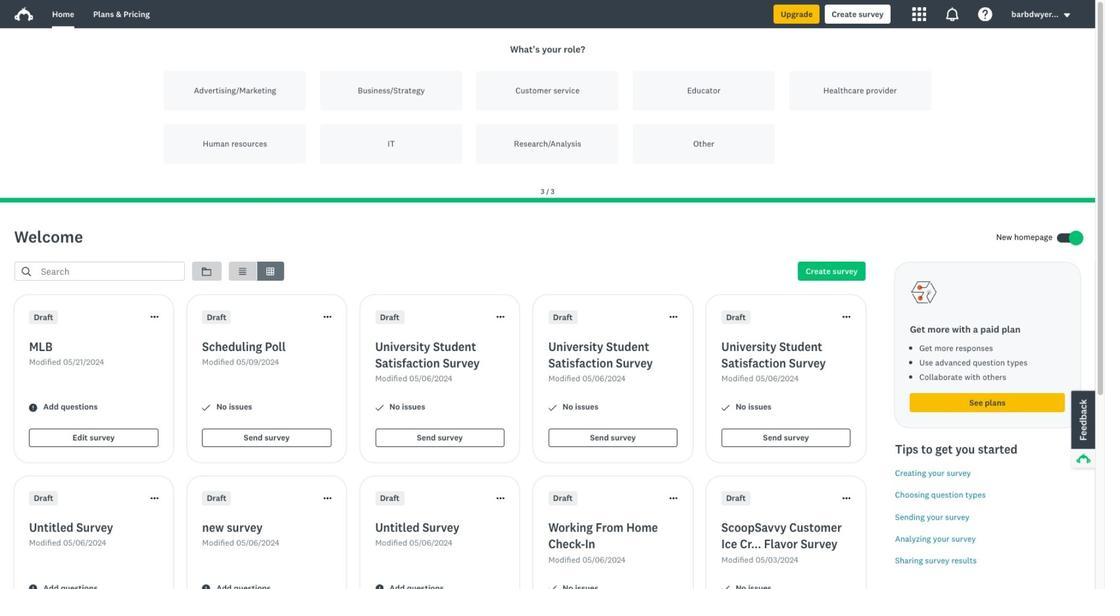 Task type: vqa. For each thing, say whether or not it's contained in the screenshot.
rightmost Products Icon
no



Task type: describe. For each thing, give the bounding box(es) containing it.
response based pricing icon image
[[911, 278, 939, 307]]

2 brand logo image from the top
[[14, 7, 33, 21]]

notification center icon image
[[946, 7, 960, 21]]

folders image
[[202, 267, 212, 276]]

1 brand logo image from the top
[[14, 5, 33, 24]]

1 vertical spatial dialog
[[1095, 262, 1096, 589]]

warning image
[[202, 585, 211, 589]]



Task type: locate. For each thing, give the bounding box(es) containing it.
search image
[[22, 267, 31, 277], [22, 267, 31, 277]]

group
[[229, 262, 285, 281]]

help icon image
[[979, 7, 993, 21]]

no issues image
[[202, 404, 211, 412], [722, 404, 730, 412], [722, 585, 730, 589]]

dropdown arrow icon image
[[1064, 11, 1072, 19], [1065, 13, 1071, 17]]

folders image
[[202, 268, 212, 276]]

brand logo image
[[14, 5, 33, 24], [14, 7, 33, 21]]

0 vertical spatial dialog
[[0, 28, 1096, 203]]

no issues image
[[376, 404, 384, 412], [549, 404, 557, 412], [549, 585, 557, 589]]

dialog
[[0, 28, 1096, 203], [1095, 262, 1096, 589]]

Search text field
[[31, 263, 184, 281]]

products icon image
[[913, 7, 927, 21], [913, 7, 927, 21]]

warning image
[[29, 404, 37, 412], [29, 585, 37, 589], [376, 585, 384, 589]]



